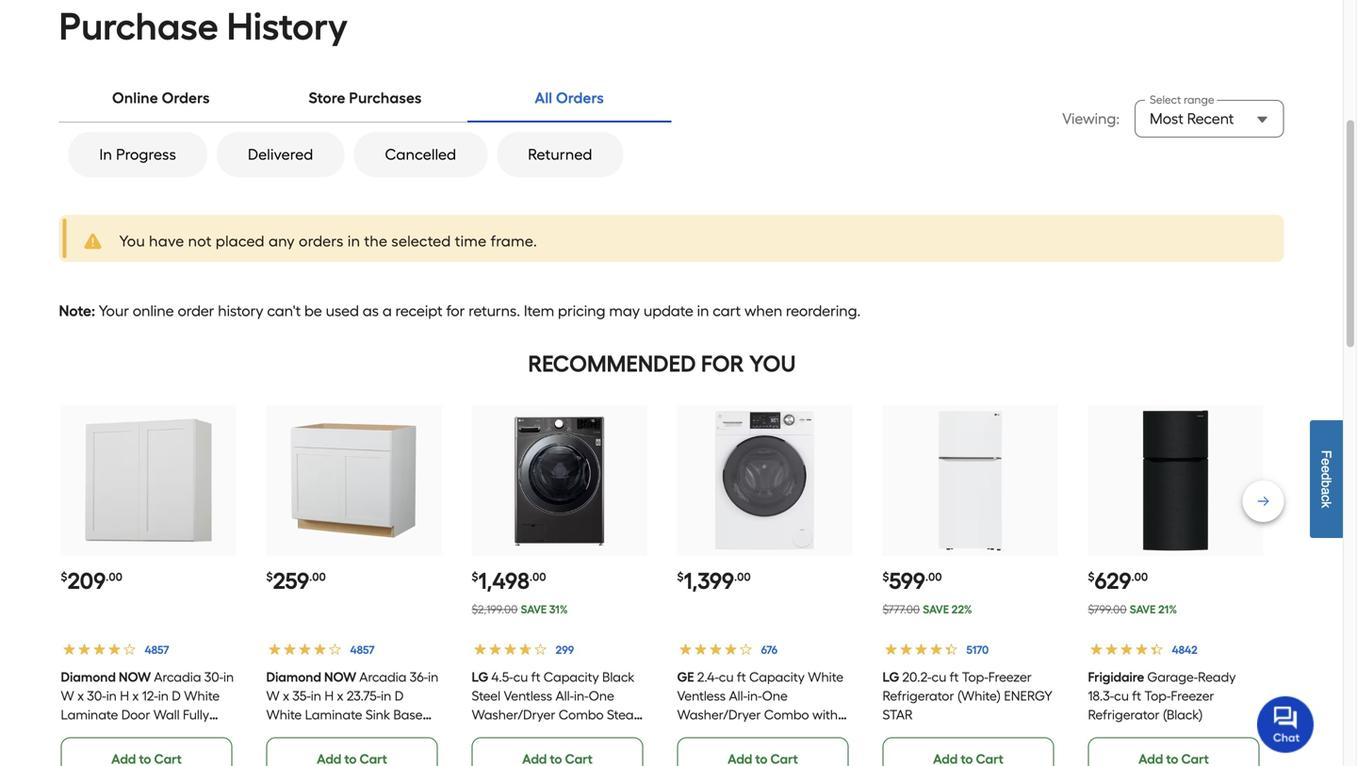 Task type: vqa. For each thing, say whether or not it's contained in the screenshot.
"Washer/Dryer"
yes



Task type: describe. For each thing, give the bounding box(es) containing it.
store purchases button
[[263, 75, 467, 121]]

may
[[609, 302, 640, 320]]

h for 209
[[120, 688, 129, 704]]

(recessed for 209
[[61, 745, 121, 761]]

209
[[67, 568, 106, 595]]

.00 for 599
[[926, 570, 942, 584]]

36-
[[410, 669, 428, 685]]

item
[[524, 302, 555, 320]]

$ 209 .00
[[61, 568, 122, 595]]

629
[[1095, 568, 1132, 595]]

steam for washer/dryer
[[677, 726, 716, 742]]

used
[[326, 302, 359, 320]]

purchases
[[349, 89, 422, 107]]

freezer inside 20.2-cu ft top-freezer refrigerator (white) energy star
[[989, 669, 1032, 685]]

2.4-cu ft capacity white ventless all-in-one washer/dryer combo with steam cycle
[[677, 669, 844, 742]]

frigidaire
[[1088, 669, 1145, 685]]

$777.00
[[883, 603, 920, 617]]

delivered button
[[217, 132, 345, 177]]

cu for 20.2-
[[932, 669, 947, 685]]

599 list item
[[883, 405, 1058, 766]]

one inside 2.4-cu ft capacity white ventless all-in-one washer/dryer combo with steam cycle
[[762, 688, 788, 704]]

for
[[446, 302, 465, 320]]

$ 599 .00
[[883, 568, 942, 595]]

assembled for 259
[[296, 726, 362, 742]]

warning filled image
[[82, 230, 104, 253]]

one inside 4.5-cu ft capacity black steel ventless all-in-one washer/dryer combo steam cycle
[[589, 688, 615, 704]]

259 list item
[[266, 405, 442, 766]]

now for 209
[[119, 669, 151, 685]]

$ 629 .00
[[1088, 568, 1148, 595]]

arcadia for 259
[[359, 669, 407, 685]]

in
[[99, 146, 112, 164]]

update
[[644, 302, 694, 320]]

f e e d b a c k button
[[1310, 420, 1343, 538]]

you have not placed any orders in the selected time frame.
[[119, 232, 537, 250]]

orders for online orders
[[162, 89, 210, 107]]

energy
[[1004, 688, 1053, 704]]

the
[[364, 232, 388, 250]]

online
[[133, 302, 174, 320]]

receipt
[[396, 302, 443, 320]]

(recessed for 259
[[266, 745, 327, 761]]

assembled for 209
[[61, 726, 127, 742]]

599
[[889, 568, 926, 595]]

recommended
[[528, 350, 696, 378]]

placed
[[216, 232, 265, 250]]

diamond now arcadia 30-in w x 30-in h x 12-in d white laminate door wall fully assembled cabinet (recessed panel shaker door style) image
[[78, 411, 219, 551]]

save for 599
[[923, 603, 949, 617]]

in- inside 2.4-cu ft capacity white ventless all-in-one washer/dryer combo with steam cycle
[[748, 688, 762, 704]]

1 x from the left
[[77, 688, 84, 704]]

not
[[188, 232, 212, 250]]

f
[[1319, 450, 1334, 458]]

online orders button
[[59, 75, 263, 121]]

1 e from the top
[[1319, 458, 1334, 466]]

cancelled button
[[354, 132, 488, 177]]

ge 2.4-cu ft capacity white ventless all-in-one washer/dryer combo with steam cycle image
[[695, 411, 835, 551]]

cabinet for 259
[[365, 726, 414, 742]]

steel
[[472, 688, 501, 704]]

steam for one
[[607, 707, 646, 723]]

cancelled
[[385, 146, 457, 164]]

b
[[1319, 480, 1334, 488]]

recommended for you
[[528, 350, 796, 378]]

purchase history
[[59, 4, 348, 49]]

white for 259
[[266, 707, 302, 723]]

lg 20.2-cu ft top-freezer refrigerator (white) energy star image
[[900, 411, 1041, 551]]

order
[[178, 302, 214, 320]]

c
[[1319, 495, 1334, 502]]

0 horizontal spatial door
[[121, 707, 150, 723]]

as
[[363, 302, 379, 320]]

garage-
[[1148, 669, 1198, 685]]

all- inside 4.5-cu ft capacity black steel ventless all-in-one washer/dryer combo steam cycle
[[556, 688, 574, 704]]

k
[[1319, 502, 1334, 508]]

20.2-cu ft top-freezer refrigerator (white) energy star
[[883, 669, 1053, 723]]

(white)
[[958, 688, 1001, 704]]

online
[[112, 89, 158, 107]]

washer/dryer inside 2.4-cu ft capacity white ventless all-in-one washer/dryer combo with steam cycle
[[677, 707, 761, 723]]

.00 for 629
[[1132, 570, 1148, 584]]

3 x from the left
[[283, 688, 289, 704]]

w for 259
[[266, 688, 280, 704]]

lg 4.5-cu ft capacity black steel ventless all-in-one washer/dryer combo steam cycle image
[[489, 411, 630, 551]]

orders for all orders
[[556, 89, 604, 107]]

sink
[[366, 707, 390, 723]]

0 horizontal spatial 30-
[[87, 688, 106, 704]]

1,399 list item
[[677, 405, 853, 766]]

frame.
[[491, 232, 537, 250]]

209 list item
[[61, 405, 236, 766]]

18.3-
[[1088, 688, 1115, 704]]

$ 259 .00
[[266, 568, 326, 595]]

reordering.
[[786, 302, 861, 320]]

4.5-
[[492, 669, 513, 685]]

fully for 209
[[183, 707, 209, 723]]

arcadia for 209
[[154, 669, 201, 685]]

1,498 list item
[[472, 405, 647, 766]]

2.4-
[[697, 669, 719, 685]]

(black)
[[1163, 707, 1203, 723]]

refrigerator inside garage-ready 18.3-cu ft top-freezer refrigerator (black)
[[1088, 707, 1160, 723]]

$ for 1,498
[[472, 570, 478, 584]]

$ for 209
[[61, 570, 67, 584]]

style) for 209
[[61, 764, 93, 766]]

in progress
[[99, 146, 176, 164]]

.00 for 1,399
[[734, 570, 751, 584]]

ge
[[677, 669, 694, 685]]

arcadia 30-in w x 30-in h x 12-in d white laminate door wall fully assembled cabinet (recessed panel shaker door style)
[[61, 669, 235, 766]]

shaker for 209
[[161, 745, 202, 761]]

can't
[[267, 302, 301, 320]]

returns.
[[469, 302, 520, 320]]

4.5-cu ft capacity black steel ventless all-in-one washer/dryer combo steam cycle
[[472, 669, 646, 742]]

shaker for 259
[[366, 745, 408, 761]]

0 vertical spatial 30-
[[204, 669, 223, 685]]

cycle for combo
[[719, 726, 753, 742]]



Task type: locate. For each thing, give the bounding box(es) containing it.
0 horizontal spatial diamond
[[61, 669, 116, 685]]

returned
[[528, 146, 593, 164]]

2 combo from the left
[[764, 707, 809, 723]]

2 h from the left
[[325, 688, 334, 704]]

1 assembled from the left
[[61, 726, 127, 742]]

.00 inside $ 599 .00
[[926, 570, 942, 584]]

ft right 4.5-
[[531, 669, 541, 685]]

3 $ from the left
[[472, 570, 478, 584]]

d inside arcadia 36-in w x 35-in h x 23.75-in d white laminate sink base fully assembled cabinet (recessed panel shaker door style)
[[395, 688, 404, 704]]

shaker inside arcadia 30-in w x 30-in h x 12-in d white laminate door wall fully assembled cabinet (recessed panel shaker door style)
[[161, 745, 202, 761]]

history
[[218, 302, 264, 320]]

a inside f e e d b a c k button
[[1319, 488, 1334, 495]]

2 e from the top
[[1319, 466, 1334, 473]]

ft
[[531, 669, 541, 685], [737, 669, 746, 685], [950, 669, 959, 685], [1132, 688, 1142, 704]]

1,399
[[684, 568, 734, 595]]

w for 209
[[61, 688, 74, 704]]

refrigerator inside 20.2-cu ft top-freezer refrigerator (white) energy star
[[883, 688, 955, 704]]

you right for
[[749, 350, 796, 378]]

0 horizontal spatial you
[[119, 232, 145, 250]]

note:
[[59, 302, 95, 320]]

fully for 259
[[266, 726, 293, 742]]

1 horizontal spatial steam
[[677, 726, 716, 742]]

arcadia
[[154, 669, 201, 685], [359, 669, 407, 685]]

fully right wall
[[183, 707, 209, 723]]

0 horizontal spatial h
[[120, 688, 129, 704]]

now inside '259' list item
[[324, 669, 357, 685]]

$ inside $ 599 .00
[[883, 570, 889, 584]]

d
[[172, 688, 181, 704], [395, 688, 404, 704]]

0 horizontal spatial capacity
[[544, 669, 599, 685]]

1 lg from the left
[[472, 669, 489, 685]]

ft inside 20.2-cu ft top-freezer refrigerator (white) energy star
[[950, 669, 959, 685]]

assembled
[[61, 726, 127, 742], [296, 726, 362, 742]]

in progress button
[[68, 132, 207, 177]]

garage-ready 18.3-cu ft top-freezer refrigerator (black)
[[1088, 669, 1236, 723]]

now up 12-
[[119, 669, 151, 685]]

1 ventless from the left
[[504, 688, 553, 704]]

arcadia up 23.75-
[[359, 669, 407, 685]]

white up with
[[808, 669, 844, 685]]

1 d from the left
[[172, 688, 181, 704]]

save left '22%'
[[923, 603, 949, 617]]

.00
[[106, 570, 122, 584], [309, 570, 326, 584], [530, 570, 546, 584], [734, 570, 751, 584], [926, 570, 942, 584], [1132, 570, 1148, 584]]

1 horizontal spatial assembled
[[296, 726, 362, 742]]

freezer inside garage-ready 18.3-cu ft top-freezer refrigerator (black)
[[1171, 688, 1215, 704]]

you left have
[[119, 232, 145, 250]]

ft inside 4.5-cu ft capacity black steel ventless all-in-one washer/dryer combo steam cycle
[[531, 669, 541, 685]]

$ inside $ 1,498 .00
[[472, 570, 478, 584]]

4 $ from the left
[[677, 570, 684, 584]]

white right 12-
[[184, 688, 220, 704]]

2 in- from the left
[[748, 688, 762, 704]]

for
[[701, 350, 744, 378]]

1 combo from the left
[[559, 707, 604, 723]]

door
[[121, 707, 150, 723], [206, 745, 235, 761], [411, 745, 440, 761]]

1 (recessed from the left
[[61, 745, 121, 761]]

white inside arcadia 36-in w x 35-in h x 23.75-in d white laminate sink base fully assembled cabinet (recessed panel shaker door style)
[[266, 707, 302, 723]]

d inside arcadia 30-in w x 30-in h x 12-in d white laminate door wall fully assembled cabinet (recessed panel shaker door style)
[[172, 688, 181, 704]]

0 horizontal spatial cycle
[[472, 726, 505, 742]]

1 horizontal spatial now
[[324, 669, 357, 685]]

1 horizontal spatial d
[[395, 688, 404, 704]]

1 horizontal spatial h
[[325, 688, 334, 704]]

ft for ventless
[[531, 669, 541, 685]]

0 vertical spatial you
[[119, 232, 145, 250]]

1 arcadia from the left
[[154, 669, 201, 685]]

time
[[455, 232, 487, 250]]

1 one from the left
[[589, 688, 615, 704]]

1,498
[[478, 568, 530, 595]]

ft for all-
[[737, 669, 746, 685]]

0 vertical spatial refrigerator
[[883, 688, 955, 704]]

door for 209
[[206, 745, 235, 761]]

1 horizontal spatial panel
[[330, 745, 363, 761]]

panel down wall
[[124, 745, 158, 761]]

$799.00 save 21%
[[1088, 603, 1178, 617]]

0 horizontal spatial diamond now
[[61, 669, 151, 685]]

style) inside arcadia 30-in w x 30-in h x 12-in d white laminate door wall fully assembled cabinet (recessed panel shaker door style)
[[61, 764, 93, 766]]

2 w from the left
[[266, 688, 280, 704]]

$ inside $ 629 .00
[[1088, 570, 1095, 584]]

0 horizontal spatial save
[[521, 603, 547, 617]]

cycle inside 2.4-cu ft capacity white ventless all-in-one washer/dryer combo with steam cycle
[[719, 726, 753, 742]]

fully down 35-
[[266, 726, 293, 742]]

1 vertical spatial a
[[1319, 488, 1334, 495]]

0 horizontal spatial a
[[383, 302, 392, 320]]

1 vertical spatial white
[[184, 688, 220, 704]]

.00 inside $ 209 .00
[[106, 570, 122, 584]]

0 vertical spatial freezer
[[989, 669, 1032, 685]]

laminate for 259
[[305, 707, 362, 723]]

black
[[602, 669, 635, 685]]

0 vertical spatial fully
[[183, 707, 209, 723]]

2 vertical spatial white
[[266, 707, 302, 723]]

0 horizontal spatial washer/dryer
[[472, 707, 556, 723]]

history
[[227, 4, 348, 49]]

cabinet down sink
[[365, 726, 414, 742]]

2 ventless from the left
[[677, 688, 726, 704]]

e up b
[[1319, 466, 1334, 473]]

cu for 2.4-
[[719, 669, 734, 685]]

laminate down 23.75-
[[305, 707, 362, 723]]

arcadia inside arcadia 30-in w x 30-in h x 12-in d white laminate door wall fully assembled cabinet (recessed panel shaker door style)
[[154, 669, 201, 685]]

f e e d b a c k
[[1319, 450, 1334, 508]]

2 d from the left
[[395, 688, 404, 704]]

cycle for washer/dryer
[[472, 726, 505, 742]]

e up d
[[1319, 458, 1334, 466]]

shaker down sink
[[366, 745, 408, 761]]

$ for 259
[[266, 570, 273, 584]]

ventless inside 2.4-cu ft capacity white ventless all-in-one washer/dryer combo with steam cycle
[[677, 688, 726, 704]]

h
[[120, 688, 129, 704], [325, 688, 334, 704]]

ventless down the 2.4-
[[677, 688, 726, 704]]

1 horizontal spatial a
[[1319, 488, 1334, 495]]

progress
[[116, 146, 176, 164]]

2 one from the left
[[762, 688, 788, 704]]

d for 259
[[395, 688, 404, 704]]

washer/dryer down steel
[[472, 707, 556, 723]]

base
[[393, 707, 423, 723]]

diamond for 259
[[266, 669, 321, 685]]

0 horizontal spatial (recessed
[[61, 745, 121, 761]]

.00 inside $ 629 .00
[[1132, 570, 1148, 584]]

2 save from the left
[[923, 603, 949, 617]]

ft inside 2.4-cu ft capacity white ventless all-in-one washer/dryer combo with steam cycle
[[737, 669, 746, 685]]

1 vertical spatial 30-
[[87, 688, 106, 704]]

style) inside arcadia 36-in w x 35-in h x 23.75-in d white laminate sink base fully assembled cabinet (recessed panel shaker door style)
[[266, 764, 299, 766]]

white down 35-
[[266, 707, 302, 723]]

h left 12-
[[120, 688, 129, 704]]

a right as
[[383, 302, 392, 320]]

cu inside 2.4-cu ft capacity white ventless all-in-one washer/dryer combo with steam cycle
[[719, 669, 734, 685]]

assembled inside arcadia 36-in w x 35-in h x 23.75-in d white laminate sink base fully assembled cabinet (recessed panel shaker door style)
[[296, 726, 362, 742]]

washer/dryer inside 4.5-cu ft capacity black steel ventless all-in-one washer/dryer combo steam cycle
[[472, 707, 556, 723]]

h inside arcadia 30-in w x 30-in h x 12-in d white laminate door wall fully assembled cabinet (recessed panel shaker door style)
[[120, 688, 129, 704]]

top- inside 20.2-cu ft top-freezer refrigerator (white) energy star
[[962, 669, 989, 685]]

h for 259
[[325, 688, 334, 704]]

capacity right the 2.4-
[[750, 669, 805, 685]]

31%
[[549, 603, 568, 617]]

1 horizontal spatial save
[[923, 603, 949, 617]]

6 .00 from the left
[[1132, 570, 1148, 584]]

0 horizontal spatial steam
[[607, 707, 646, 723]]

lg for 599
[[883, 669, 900, 685]]

when
[[745, 302, 783, 320]]

cabinet inside arcadia 36-in w x 35-in h x 23.75-in d white laminate sink base fully assembled cabinet (recessed panel shaker door style)
[[365, 726, 414, 742]]

1 horizontal spatial refrigerator
[[1088, 707, 1160, 723]]

panel inside arcadia 36-in w x 35-in h x 23.75-in d white laminate sink base fully assembled cabinet (recessed panel shaker door style)
[[330, 745, 363, 761]]

store purchases
[[309, 89, 422, 107]]

chat invite button image
[[1258, 696, 1315, 753]]

.00 for 1,498
[[530, 570, 546, 584]]

orders
[[299, 232, 344, 250]]

2 horizontal spatial save
[[1130, 603, 1156, 617]]

.00 inside $ 259 .00
[[309, 570, 326, 584]]

.00 for 209
[[106, 570, 122, 584]]

white
[[808, 669, 844, 685], [184, 688, 220, 704], [266, 707, 302, 723]]

laminate
[[61, 707, 118, 723], [305, 707, 362, 723]]

(recessed inside arcadia 30-in w x 30-in h x 12-in d white laminate door wall fully assembled cabinet (recessed panel shaker door style)
[[61, 745, 121, 761]]

combo down black
[[559, 707, 604, 723]]

.00 for 259
[[309, 570, 326, 584]]

2 all- from the left
[[729, 688, 748, 704]]

w left 35-
[[266, 688, 280, 704]]

0 horizontal spatial orders
[[162, 89, 210, 107]]

(recessed inside arcadia 36-in w x 35-in h x 23.75-in d white laminate sink base fully assembled cabinet (recessed panel shaker door style)
[[266, 745, 327, 761]]

d for 209
[[172, 688, 181, 704]]

0 horizontal spatial combo
[[559, 707, 604, 723]]

frigidaire garage-ready 18.3-cu ft top-freezer refrigerator (black) image
[[1106, 411, 1246, 551]]

all
[[535, 89, 553, 107]]

0 horizontal spatial in-
[[574, 688, 589, 704]]

white for 209
[[184, 688, 220, 704]]

$799.00
[[1088, 603, 1127, 617]]

ventless
[[504, 688, 553, 704], [677, 688, 726, 704]]

2 shaker from the left
[[366, 745, 408, 761]]

any
[[269, 232, 295, 250]]

w inside arcadia 36-in w x 35-in h x 23.75-in d white laminate sink base fully assembled cabinet (recessed panel shaker door style)
[[266, 688, 280, 704]]

1 horizontal spatial lg
[[883, 669, 900, 685]]

shaker down wall
[[161, 745, 202, 761]]

diamond now up 35-
[[266, 669, 357, 685]]

1 horizontal spatial fully
[[266, 726, 293, 742]]

top-
[[962, 669, 989, 685], [1145, 688, 1171, 704]]

top- down garage-
[[1145, 688, 1171, 704]]

save inside the 1,498 list item
[[521, 603, 547, 617]]

w
[[61, 688, 74, 704], [266, 688, 280, 704]]

all- inside 2.4-cu ft capacity white ventless all-in-one washer/dryer combo with steam cycle
[[729, 688, 748, 704]]

e
[[1319, 458, 1334, 466], [1319, 466, 1334, 473]]

1 horizontal spatial diamond
[[266, 669, 321, 685]]

2 now from the left
[[324, 669, 357, 685]]

1 save from the left
[[521, 603, 547, 617]]

$ inside "$ 1,399 .00"
[[677, 570, 684, 584]]

1 orders from the left
[[162, 89, 210, 107]]

1 .00 from the left
[[106, 570, 122, 584]]

2 $ from the left
[[266, 570, 273, 584]]

1 $ from the left
[[61, 570, 67, 584]]

1 horizontal spatial laminate
[[305, 707, 362, 723]]

w inside arcadia 30-in w x 30-in h x 12-in d white laminate door wall fully assembled cabinet (recessed panel shaker door style)
[[61, 688, 74, 704]]

diamond now for 209
[[61, 669, 151, 685]]

diamond now up 12-
[[61, 669, 151, 685]]

1 horizontal spatial ventless
[[677, 688, 726, 704]]

in- inside 4.5-cu ft capacity black steel ventless all-in-one washer/dryer combo steam cycle
[[574, 688, 589, 704]]

combo inside 2.4-cu ft capacity white ventless all-in-one washer/dryer combo with steam cycle
[[764, 707, 809, 723]]

0 horizontal spatial style)
[[61, 764, 93, 766]]

6 $ from the left
[[1088, 570, 1095, 584]]

ft down frigidaire
[[1132, 688, 1142, 704]]

lg up steel
[[472, 669, 489, 685]]

online orders
[[112, 89, 210, 107]]

$
[[61, 570, 67, 584], [266, 570, 273, 584], [472, 570, 478, 584], [677, 570, 684, 584], [883, 570, 889, 584], [1088, 570, 1095, 584]]

diamond now inside 209 list item
[[61, 669, 151, 685]]

arcadia up 12-
[[154, 669, 201, 685]]

0 vertical spatial top-
[[962, 669, 989, 685]]

cu down $777.00 save 22%
[[932, 669, 947, 685]]

cart
[[713, 302, 741, 320]]

refrigerator down 18.3-
[[1088, 707, 1160, 723]]

0 horizontal spatial arcadia
[[154, 669, 201, 685]]

door for 259
[[411, 745, 440, 761]]

selected
[[392, 232, 451, 250]]

0 horizontal spatial cabinet
[[130, 726, 179, 742]]

0 horizontal spatial lg
[[472, 669, 489, 685]]

fully inside arcadia 30-in w x 30-in h x 12-in d white laminate door wall fully assembled cabinet (recessed panel shaker door style)
[[183, 707, 209, 723]]

1 horizontal spatial one
[[762, 688, 788, 704]]

steam inside 4.5-cu ft capacity black steel ventless all-in-one washer/dryer combo steam cycle
[[607, 707, 646, 723]]

0 horizontal spatial shaker
[[161, 745, 202, 761]]

0 horizontal spatial now
[[119, 669, 151, 685]]

cu inside 4.5-cu ft capacity black steel ventless all-in-one washer/dryer combo steam cycle
[[513, 669, 528, 685]]

1 horizontal spatial all-
[[729, 688, 748, 704]]

0 horizontal spatial assembled
[[61, 726, 127, 742]]

1 cycle from the left
[[472, 726, 505, 742]]

lg for 1,498
[[472, 669, 489, 685]]

style) for 259
[[266, 764, 299, 766]]

0 horizontal spatial laminate
[[61, 707, 118, 723]]

in
[[348, 232, 360, 250], [697, 302, 709, 320], [223, 669, 234, 685], [428, 669, 439, 685], [106, 688, 117, 704], [158, 688, 169, 704], [311, 688, 321, 704], [381, 688, 392, 704]]

2 arcadia from the left
[[359, 669, 407, 685]]

21%
[[1159, 603, 1178, 617]]

$ 1,498 .00
[[472, 568, 546, 595]]

1 vertical spatial freezer
[[1171, 688, 1215, 704]]

1 horizontal spatial you
[[749, 350, 796, 378]]

recommended for you heading
[[59, 345, 1266, 383]]

h inside arcadia 36-in w x 35-in h x 23.75-in d white laminate sink base fully assembled cabinet (recessed panel shaker door style)
[[325, 688, 334, 704]]

0 horizontal spatial d
[[172, 688, 181, 704]]

4 .00 from the left
[[734, 570, 751, 584]]

1 horizontal spatial orders
[[556, 89, 604, 107]]

2 diamond from the left
[[266, 669, 321, 685]]

1 w from the left
[[61, 688, 74, 704]]

arcadia inside arcadia 36-in w x 35-in h x 23.75-in d white laminate sink base fully assembled cabinet (recessed panel shaker door style)
[[359, 669, 407, 685]]

cabinet down wall
[[130, 726, 179, 742]]

a up k
[[1319, 488, 1334, 495]]

panel for 209
[[124, 745, 158, 761]]

be
[[305, 302, 322, 320]]

laminate left wall
[[61, 707, 118, 723]]

d up base
[[395, 688, 404, 704]]

2 x from the left
[[132, 688, 139, 704]]

freezer
[[989, 669, 1032, 685], [1171, 688, 1215, 704]]

$ inside $ 209 .00
[[61, 570, 67, 584]]

0 horizontal spatial one
[[589, 688, 615, 704]]

h right 35-
[[325, 688, 334, 704]]

0 horizontal spatial ventless
[[504, 688, 553, 704]]

2 cycle from the left
[[719, 726, 753, 742]]

have
[[149, 232, 184, 250]]

1 horizontal spatial combo
[[764, 707, 809, 723]]

panel down 23.75-
[[330, 745, 363, 761]]

all orders
[[535, 89, 604, 107]]

laminate for 209
[[61, 707, 118, 723]]

freezer up energy
[[989, 669, 1032, 685]]

2 panel from the left
[[330, 745, 363, 761]]

all orders button
[[467, 75, 672, 121]]

lg
[[472, 669, 489, 685], [883, 669, 900, 685]]

2 lg from the left
[[883, 669, 900, 685]]

2 orders from the left
[[556, 89, 604, 107]]

1 now from the left
[[119, 669, 151, 685]]

ready
[[1198, 669, 1236, 685]]

cu for 4.5-
[[513, 669, 528, 685]]

1 horizontal spatial capacity
[[750, 669, 805, 685]]

save for 1,498
[[521, 603, 547, 617]]

1 style) from the left
[[61, 764, 93, 766]]

shaker inside arcadia 36-in w x 35-in h x 23.75-in d white laminate sink base fully assembled cabinet (recessed panel shaker door style)
[[366, 745, 408, 761]]

save left 31% at the bottom left
[[521, 603, 547, 617]]

1 laminate from the left
[[61, 707, 118, 723]]

now for 259
[[324, 669, 357, 685]]

steam
[[607, 707, 646, 723], [677, 726, 716, 742]]

$ for 629
[[1088, 570, 1095, 584]]

combo left with
[[764, 707, 809, 723]]

ventless down 4.5-
[[504, 688, 553, 704]]

returned button
[[497, 132, 624, 177]]

2 horizontal spatial white
[[808, 669, 844, 685]]

cu inside 20.2-cu ft top-freezer refrigerator (white) energy star
[[932, 669, 947, 685]]

$ for 1,399
[[677, 570, 684, 584]]

fully inside arcadia 36-in w x 35-in h x 23.75-in d white laminate sink base fully assembled cabinet (recessed panel shaker door style)
[[266, 726, 293, 742]]

capacity for one
[[750, 669, 805, 685]]

23.75-
[[347, 688, 381, 704]]

1 horizontal spatial w
[[266, 688, 280, 704]]

diamond now arcadia 36-in w x 35-in h x 23.75-in d white laminate sink base fully assembled cabinet (recessed panel shaker door style) image
[[284, 411, 424, 551]]

cabinet inside arcadia 30-in w x 30-in h x 12-in d white laminate door wall fully assembled cabinet (recessed panel shaker door style)
[[130, 726, 179, 742]]

1 horizontal spatial cabinet
[[365, 726, 414, 742]]

diamond inside '259' list item
[[266, 669, 321, 685]]

laminate inside arcadia 36-in w x 35-in h x 23.75-in d white laminate sink base fully assembled cabinet (recessed panel shaker door style)
[[305, 707, 362, 723]]

2 .00 from the left
[[309, 570, 326, 584]]

assembled inside arcadia 30-in w x 30-in h x 12-in d white laminate door wall fully assembled cabinet (recessed panel shaker door style)
[[61, 726, 127, 742]]

.00 inside $ 1,498 .00
[[530, 570, 546, 584]]

d up wall
[[172, 688, 181, 704]]

1 washer/dryer from the left
[[472, 707, 556, 723]]

pricing
[[558, 302, 606, 320]]

1 horizontal spatial diamond now
[[266, 669, 357, 685]]

capacity inside 4.5-cu ft capacity black steel ventless all-in-one washer/dryer combo steam cycle
[[544, 669, 599, 685]]

diamond for 209
[[61, 669, 116, 685]]

1 vertical spatial fully
[[266, 726, 293, 742]]

save inside 629 list item
[[1130, 603, 1156, 617]]

white inside 2.4-cu ft capacity white ventless all-in-one washer/dryer combo with steam cycle
[[808, 669, 844, 685]]

1 horizontal spatial arcadia
[[359, 669, 407, 685]]

panel for 259
[[330, 745, 363, 761]]

door inside arcadia 36-in w x 35-in h x 23.75-in d white laminate sink base fully assembled cabinet (recessed panel shaker door style)
[[411, 745, 440, 761]]

lg left 20.2-
[[883, 669, 900, 685]]

$ 1,399 .00
[[677, 568, 751, 595]]

white inside arcadia 30-in w x 30-in h x 12-in d white laminate door wall fully assembled cabinet (recessed panel shaker door style)
[[184, 688, 220, 704]]

diamond inside 209 list item
[[61, 669, 116, 685]]

refrigerator
[[883, 688, 955, 704], [1088, 707, 1160, 723]]

1 diamond now from the left
[[61, 669, 151, 685]]

refrigerator down 20.2-
[[883, 688, 955, 704]]

2 style) from the left
[[266, 764, 299, 766]]

ventless inside 4.5-cu ft capacity black steel ventless all-in-one washer/dryer combo steam cycle
[[504, 688, 553, 704]]

1 horizontal spatial washer/dryer
[[677, 707, 761, 723]]

1 horizontal spatial shaker
[[366, 745, 408, 761]]

cu right ge
[[719, 669, 734, 685]]

now inside 209 list item
[[119, 669, 151, 685]]

4 x from the left
[[337, 688, 344, 704]]

top- up (white)
[[962, 669, 989, 685]]

capacity left black
[[544, 669, 599, 685]]

ft for (white)
[[950, 669, 959, 685]]

freezer up (black)
[[1171, 688, 1215, 704]]

1 diamond from the left
[[61, 669, 116, 685]]

0 horizontal spatial top-
[[962, 669, 989, 685]]

now up 23.75-
[[324, 669, 357, 685]]

cycle inside 4.5-cu ft capacity black steel ventless all-in-one washer/dryer combo steam cycle
[[472, 726, 505, 742]]

laminate inside arcadia 30-in w x 30-in h x 12-in d white laminate door wall fully assembled cabinet (recessed panel shaker door style)
[[61, 707, 118, 723]]

$777.00 save 22%
[[883, 603, 973, 617]]

store
[[309, 89, 346, 107]]

2 laminate from the left
[[305, 707, 362, 723]]

1 capacity from the left
[[544, 669, 599, 685]]

1 horizontal spatial 30-
[[204, 669, 223, 685]]

combo inside 4.5-cu ft capacity black steel ventless all-in-one washer/dryer combo steam cycle
[[559, 707, 604, 723]]

0 horizontal spatial fully
[[183, 707, 209, 723]]

lg inside 599 list item
[[883, 669, 900, 685]]

20.2-
[[903, 669, 932, 685]]

your
[[99, 302, 129, 320]]

0 horizontal spatial refrigerator
[[883, 688, 955, 704]]

1 horizontal spatial in-
[[748, 688, 762, 704]]

save inside 599 list item
[[923, 603, 949, 617]]

washer/dryer
[[472, 707, 556, 723], [677, 707, 761, 723]]

lg inside the 1,498 list item
[[472, 669, 489, 685]]

star
[[883, 707, 913, 723]]

save left the 21%
[[1130, 603, 1156, 617]]

orders right all
[[556, 89, 604, 107]]

35-
[[293, 688, 311, 704]]

1 horizontal spatial style)
[[266, 764, 299, 766]]

1 h from the left
[[120, 688, 129, 704]]

arcadia 36-in w x 35-in h x 23.75-in d white laminate sink base fully assembled cabinet (recessed panel shaker door style)
[[266, 669, 440, 766]]

5 .00 from the left
[[926, 570, 942, 584]]

capacity inside 2.4-cu ft capacity white ventless all-in-one washer/dryer combo with steam cycle
[[750, 669, 805, 685]]

259
[[273, 568, 309, 595]]

2 cabinet from the left
[[365, 726, 414, 742]]

1 horizontal spatial cycle
[[719, 726, 753, 742]]

22%
[[952, 603, 973, 617]]

0 vertical spatial steam
[[607, 707, 646, 723]]

with
[[813, 707, 838, 723]]

you inside heading
[[749, 350, 796, 378]]

panel inside arcadia 30-in w x 30-in h x 12-in d white laminate door wall fully assembled cabinet (recessed panel shaker door style)
[[124, 745, 158, 761]]

0 horizontal spatial all-
[[556, 688, 574, 704]]

2 washer/dryer from the left
[[677, 707, 761, 723]]

steam down black
[[607, 707, 646, 723]]

steam inside 2.4-cu ft capacity white ventless all-in-one washer/dryer combo with steam cycle
[[677, 726, 716, 742]]

cu down frigidaire
[[1114, 688, 1129, 704]]

2 diamond now from the left
[[266, 669, 357, 685]]

fully
[[183, 707, 209, 723], [266, 726, 293, 742]]

1 horizontal spatial (recessed
[[266, 745, 327, 761]]

1 horizontal spatial door
[[206, 745, 235, 761]]

2 (recessed from the left
[[266, 745, 327, 761]]

$ inside $ 259 .00
[[266, 570, 273, 584]]

2 horizontal spatial door
[[411, 745, 440, 761]]

purchase
[[59, 4, 219, 49]]

capacity for in-
[[544, 669, 599, 685]]

cu down $2,199.00 save 31%
[[513, 669, 528, 685]]

3 .00 from the left
[[530, 570, 546, 584]]

washer/dryer down the 2.4-
[[677, 707, 761, 723]]

629 list item
[[1088, 405, 1264, 766]]

orders right online
[[162, 89, 210, 107]]

save for 629
[[1130, 603, 1156, 617]]

steam down ge
[[677, 726, 716, 742]]

1 vertical spatial top-
[[1145, 688, 1171, 704]]

1 horizontal spatial top-
[[1145, 688, 1171, 704]]

d
[[1319, 473, 1334, 480]]

2 assembled from the left
[[296, 726, 362, 742]]

0 horizontal spatial freezer
[[989, 669, 1032, 685]]

0 horizontal spatial white
[[184, 688, 220, 704]]

diamond now for 259
[[266, 669, 357, 685]]

1 in- from the left
[[574, 688, 589, 704]]

ft inside garage-ready 18.3-cu ft top-freezer refrigerator (black)
[[1132, 688, 1142, 704]]

now
[[119, 669, 151, 685], [324, 669, 357, 685]]

diamond now inside '259' list item
[[266, 669, 357, 685]]

5 $ from the left
[[883, 570, 889, 584]]

0 vertical spatial white
[[808, 669, 844, 685]]

0 horizontal spatial panel
[[124, 745, 158, 761]]

w left 12-
[[61, 688, 74, 704]]

.00 inside "$ 1,399 .00"
[[734, 570, 751, 584]]

0 vertical spatial a
[[383, 302, 392, 320]]

12-
[[142, 688, 158, 704]]

$2,199.00 save 31%
[[472, 603, 568, 617]]

ft right the 2.4-
[[737, 669, 746, 685]]

ft up (white)
[[950, 669, 959, 685]]

1 cabinet from the left
[[130, 726, 179, 742]]

1 all- from the left
[[556, 688, 574, 704]]

1 vertical spatial steam
[[677, 726, 716, 742]]

note: your online order history can't be used as a receipt for returns. item pricing may update in cart when reordering.
[[59, 302, 861, 320]]

1 vertical spatial you
[[749, 350, 796, 378]]

panel
[[124, 745, 158, 761], [330, 745, 363, 761]]

2 capacity from the left
[[750, 669, 805, 685]]

viewing:
[[1063, 110, 1124, 128]]

top- inside garage-ready 18.3-cu ft top-freezer refrigerator (black)
[[1145, 688, 1171, 704]]

cu inside garage-ready 18.3-cu ft top-freezer refrigerator (black)
[[1114, 688, 1129, 704]]

1 vertical spatial refrigerator
[[1088, 707, 1160, 723]]

1 horizontal spatial white
[[266, 707, 302, 723]]

in-
[[574, 688, 589, 704], [748, 688, 762, 704]]

cabinet for 209
[[130, 726, 179, 742]]

1 panel from the left
[[124, 745, 158, 761]]

3 save from the left
[[1130, 603, 1156, 617]]

1 horizontal spatial freezer
[[1171, 688, 1215, 704]]

1 shaker from the left
[[161, 745, 202, 761]]

0 horizontal spatial w
[[61, 688, 74, 704]]

$ for 599
[[883, 570, 889, 584]]



